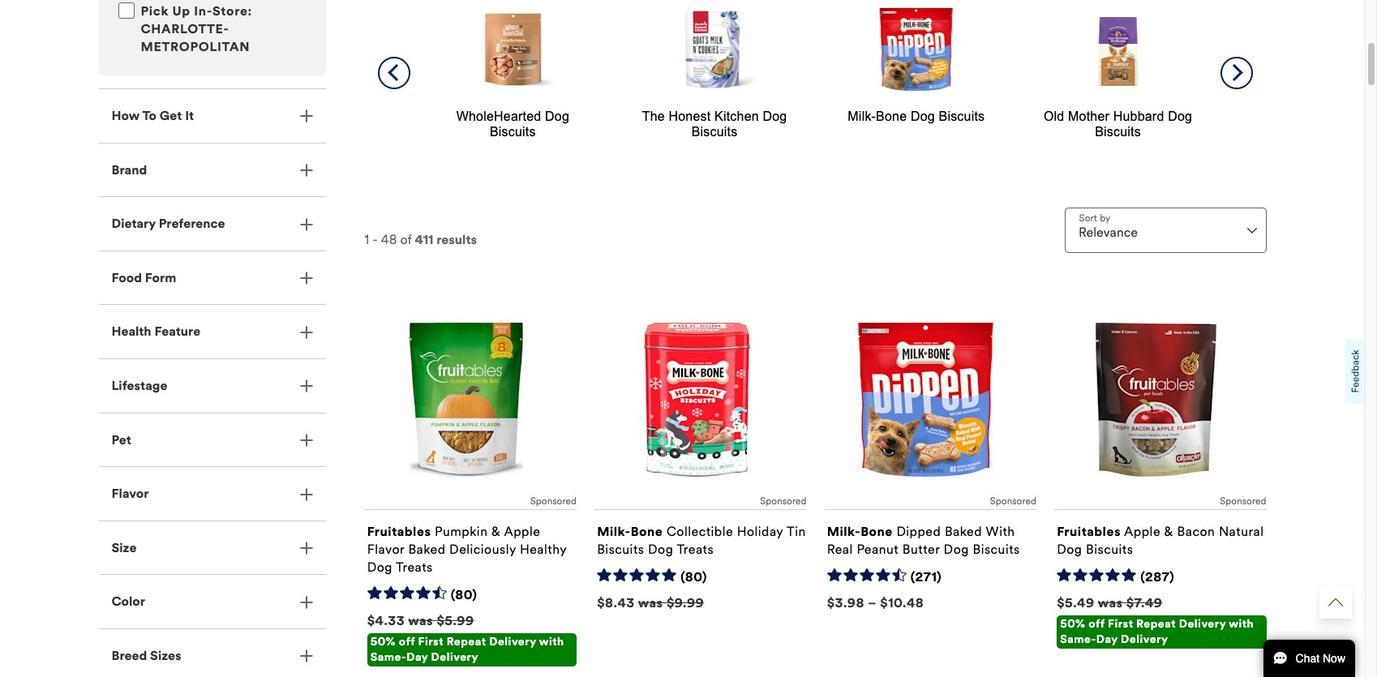 Task type: locate. For each thing, give the bounding box(es) containing it.
day for $5.49
[[1096, 633, 1118, 647]]

0 horizontal spatial &
[[491, 524, 501, 539]]

first inside $5.49 was $7.49 50% off first repeat delivery with same-day delivery
[[1108, 617, 1133, 631]]

repeat
[[1136, 617, 1176, 631], [447, 635, 486, 649]]

4 plus icon 2 button from the top
[[99, 251, 326, 304]]

1 milk-bone from the left
[[597, 524, 663, 539]]

&
[[491, 524, 501, 539], [1164, 524, 1173, 539]]

(80) up the $5.99
[[451, 587, 477, 603]]

biscuits inside old mother hubbard dog biscuits
[[1095, 125, 1141, 139]]

repeat down '$7.49'
[[1136, 617, 1176, 631]]

was left '$7.49'
[[1098, 595, 1123, 611]]

same- inside $5.49 was $7.49 50% off first repeat delivery with same-day delivery
[[1060, 633, 1096, 647]]

0 vertical spatial (80)
[[681, 570, 707, 585]]

11 plus icon 2 image from the top
[[300, 650, 313, 663]]

$8.43 was $9.99
[[597, 595, 704, 611]]

1 horizontal spatial was
[[638, 595, 663, 611]]

(80)
[[681, 570, 707, 585], [451, 587, 477, 603]]

first for $7.49
[[1108, 617, 1133, 631]]

day
[[1096, 633, 1118, 647], [407, 651, 428, 665]]

apple up (287)
[[1124, 524, 1161, 539]]

2 & from the left
[[1164, 524, 1173, 539]]

fruitables
[[367, 524, 431, 539], [1057, 524, 1121, 539]]

1 vertical spatial first
[[418, 635, 444, 649]]

repeat inside $4.33 was $5.99 50% off first repeat delivery with same-day delivery
[[447, 635, 486, 649]]

sponsored up healthy
[[530, 496, 577, 507]]

1 & from the left
[[491, 524, 501, 539]]

treats inside pumpkin & apple flavor baked deliciously healthy dog treats
[[396, 560, 433, 575]]

same-
[[1060, 633, 1096, 647], [370, 651, 407, 665]]

0 vertical spatial off
[[1089, 617, 1105, 631]]

& for apple
[[491, 524, 501, 539]]

(80) for $5.99
[[451, 587, 477, 603]]

old
[[1044, 109, 1064, 123]]

0 vertical spatial with
[[1229, 617, 1254, 631]]

treats down flavor
[[396, 560, 433, 575]]

milk- for dipped baked with real peanut butter dog biscuits
[[827, 524, 861, 539]]

was right $4.33
[[408, 613, 433, 629]]

repeat down the $5.99
[[447, 635, 486, 649]]

pumpkin
[[435, 524, 488, 539]]

1 vertical spatial repeat
[[447, 635, 486, 649]]

dog inside wholehearted dog biscuits
[[545, 109, 569, 123]]

sponsored for with
[[990, 496, 1036, 507]]

milk-bone left collectible
[[597, 524, 663, 539]]

baked left with
[[945, 524, 982, 539]]

healthy
[[520, 542, 567, 557]]

2 sponsored from the left
[[760, 496, 807, 507]]

milk- for collectible holiday tin biscuits dog treats
[[597, 524, 631, 539]]

2 fruitables from the left
[[1057, 524, 1121, 539]]

first down the $5.99
[[418, 635, 444, 649]]

from $3.98 up to $10.48 element
[[827, 595, 924, 611]]

2 horizontal spatial was
[[1098, 595, 1123, 611]]

& up deliciously
[[491, 524, 501, 539]]

natural
[[1219, 524, 1264, 539]]

1 vertical spatial (80)
[[451, 587, 477, 603]]

1 horizontal spatial same-
[[1060, 633, 1096, 647]]

1 apple from the left
[[504, 524, 540, 539]]

dog inside old mother hubbard dog biscuits
[[1168, 109, 1192, 123]]

2 plus icon 2 button from the top
[[99, 143, 326, 196]]

0 horizontal spatial treats
[[396, 560, 433, 575]]

0 vertical spatial same-
[[1060, 633, 1096, 647]]

biscuits
[[939, 109, 985, 123], [490, 125, 536, 139], [692, 125, 738, 139], [1095, 125, 1141, 139], [597, 542, 644, 557], [973, 542, 1020, 557], [1086, 542, 1133, 557]]

1 horizontal spatial fruitables
[[1057, 524, 1121, 539]]

2 plus icon 2 image from the top
[[300, 164, 313, 177]]

hubbard
[[1113, 109, 1164, 123]]

0 horizontal spatial milk-bone
[[597, 524, 663, 539]]

milk-bone up peanut at right
[[827, 524, 893, 539]]

1 vertical spatial treats
[[396, 560, 433, 575]]

50% down $4.33
[[370, 635, 396, 649]]

0 vertical spatial 80 reviews element
[[681, 570, 707, 586]]

0 vertical spatial 50%
[[1060, 617, 1085, 631]]

80 reviews element up the $5.99
[[451, 587, 477, 604]]

repeat inside $5.49 was $7.49 50% off first repeat delivery with same-day delivery
[[1136, 617, 1176, 631]]

was inside $5.49 was $7.49 50% off first repeat delivery with same-day delivery
[[1098, 595, 1123, 611]]

off inside $4.33 was $5.99 50% off first repeat delivery with same-day delivery
[[399, 635, 415, 649]]

$5.49 was $7.49 50% off first repeat delivery with same-day delivery
[[1057, 595, 1254, 647]]

milk-bone for biscuits
[[597, 524, 663, 539]]

plus icon 2 button
[[99, 89, 326, 142], [99, 143, 326, 196], [99, 197, 326, 250], [99, 251, 326, 304], [99, 305, 326, 358], [99, 359, 326, 412], [99, 413, 326, 466], [99, 467, 326, 520], [99, 521, 326, 574], [99, 575, 326, 628], [99, 629, 326, 677]]

10 plus icon 2 button from the top
[[99, 575, 326, 628]]

1 horizontal spatial 50%
[[1060, 617, 1085, 631]]

with for apple & bacon natural dog biscuits
[[1229, 617, 1254, 631]]

0 horizontal spatial off
[[399, 635, 415, 649]]

3 sponsored from the left
[[990, 496, 1036, 507]]

0 vertical spatial treats
[[677, 542, 714, 557]]

same- down $4.33
[[370, 651, 407, 665]]

1 horizontal spatial day
[[1096, 633, 1118, 647]]

baked inside dipped baked with real peanut butter dog biscuits
[[945, 524, 982, 539]]

sponsored
[[530, 496, 577, 507], [760, 496, 807, 507], [990, 496, 1036, 507], [1220, 496, 1266, 507]]

1 vertical spatial day
[[407, 651, 428, 665]]

–
[[868, 595, 877, 611]]

flavor
[[367, 542, 405, 557]]

with
[[1229, 617, 1254, 631], [539, 635, 564, 649]]

1 sponsored from the left
[[530, 496, 577, 507]]

wholehearted dog biscuits
[[456, 109, 569, 139]]

$4.33
[[367, 613, 405, 629]]

411
[[415, 232, 433, 247]]

the honest kitchen dog biscuits
[[642, 109, 787, 139]]

the honest kitchen dog biscuits link
[[642, 109, 787, 139]]

same- down $5.49
[[1060, 633, 1096, 647]]

1 horizontal spatial with
[[1229, 617, 1254, 631]]

(287)
[[1140, 570, 1174, 585]]

with inside $5.49 was $7.49 50% off first repeat delivery with same-day delivery
[[1229, 617, 1254, 631]]

old mother hubbard dog biscuits link
[[1044, 109, 1192, 139]]

9 plus icon 2 image from the top
[[300, 542, 313, 555]]

0 horizontal spatial same-
[[370, 651, 407, 665]]

0 horizontal spatial fruitables
[[367, 524, 431, 539]]

apple
[[504, 524, 540, 539], [1124, 524, 1161, 539]]

milk-bone for real
[[827, 524, 893, 539]]

0 horizontal spatial with
[[539, 635, 564, 649]]

milk-
[[848, 109, 876, 123], [597, 524, 631, 539], [827, 524, 861, 539]]

6 plus icon 2 button from the top
[[99, 359, 326, 412]]

0 vertical spatial day
[[1096, 633, 1118, 647]]

& inside pumpkin & apple flavor baked deliciously healthy dog treats
[[491, 524, 501, 539]]

1 horizontal spatial treats
[[677, 542, 714, 557]]

off
[[1089, 617, 1105, 631], [399, 635, 415, 649]]

50% inside $5.49 was $7.49 50% off first repeat delivery with same-day delivery
[[1060, 617, 1085, 631]]

1 horizontal spatial baked
[[945, 524, 982, 539]]

treats down collectible
[[677, 542, 714, 557]]

of
[[400, 232, 412, 247]]

milk-bone dog biscuits
[[848, 109, 985, 123]]

delivery
[[1179, 617, 1226, 631], [1121, 633, 1168, 647], [489, 635, 536, 649], [431, 651, 478, 665]]

6 plus icon 2 image from the top
[[300, 380, 313, 393]]

0 vertical spatial baked
[[945, 524, 982, 539]]

biscuits inside wholehearted dog biscuits
[[490, 125, 536, 139]]

& inside the apple & bacon natural dog biscuits
[[1164, 524, 1173, 539]]

collectible holiday tin biscuits dog treats
[[597, 524, 806, 557]]

was
[[638, 595, 663, 611], [1098, 595, 1123, 611], [408, 613, 433, 629]]

dog inside dipped baked with real peanut butter dog biscuits
[[944, 542, 969, 557]]

first
[[1108, 617, 1133, 631], [418, 635, 444, 649]]

sponsored for apple
[[530, 496, 577, 507]]

apple inside the apple & bacon natural dog biscuits
[[1124, 524, 1161, 539]]

0 horizontal spatial baked
[[408, 542, 446, 557]]

0 vertical spatial first
[[1108, 617, 1133, 631]]

1 fruitables from the left
[[367, 524, 431, 539]]

80 reviews element up $9.99
[[681, 570, 707, 586]]

milk-bone dog biscuits link
[[848, 109, 985, 123]]

dipped
[[896, 524, 941, 539]]

was right '$8.43'
[[638, 595, 663, 611]]

1 plus icon 2 button from the top
[[99, 89, 326, 142]]

day inside $4.33 was $5.99 50% off first repeat delivery with same-day delivery
[[407, 651, 428, 665]]

plus icon 2 image
[[300, 110, 313, 123], [300, 164, 313, 177], [300, 218, 313, 231], [300, 272, 313, 285], [300, 326, 313, 339], [300, 380, 313, 393], [300, 434, 313, 447], [300, 488, 313, 501], [300, 542, 313, 555], [300, 596, 313, 609], [300, 650, 313, 663]]

0 vertical spatial repeat
[[1136, 617, 1176, 631]]

(80) up $9.99
[[681, 570, 707, 585]]

1 vertical spatial 50%
[[370, 635, 396, 649]]

dog inside pumpkin & apple flavor baked deliciously healthy dog treats
[[367, 560, 392, 575]]

80 reviews element for $5.99
[[451, 587, 477, 604]]

wholehearted
[[456, 109, 541, 123]]

pick up in-store: charlotte- metropolitan
[[141, 3, 252, 54]]

sponsored up with
[[990, 496, 1036, 507]]

day inside $5.49 was $7.49 50% off first repeat delivery with same-day delivery
[[1096, 633, 1118, 647]]

1 vertical spatial baked
[[408, 542, 446, 557]]

0 horizontal spatial (80)
[[451, 587, 477, 603]]

1 vertical spatial 80 reviews element
[[451, 587, 477, 604]]

$4.33 was $5.99 50% off first repeat delivery with same-day delivery
[[367, 613, 564, 665]]

1 horizontal spatial milk-bone
[[827, 524, 893, 539]]

80 reviews element
[[681, 570, 707, 586], [451, 587, 477, 604]]

dog inside the collectible holiday tin biscuits dog treats
[[648, 542, 673, 557]]

charlotte-
[[141, 21, 229, 37]]

sponsored up natural at bottom
[[1220, 496, 1266, 507]]

1 horizontal spatial first
[[1108, 617, 1133, 631]]

first down '$7.49'
[[1108, 617, 1133, 631]]

store:
[[212, 3, 252, 19]]

0 horizontal spatial first
[[418, 635, 444, 649]]

same- inside $4.33 was $5.99 50% off first repeat delivery with same-day delivery
[[370, 651, 407, 665]]

8 plus icon 2 button from the top
[[99, 467, 326, 520]]

sponsored for tin
[[760, 496, 807, 507]]

1 horizontal spatial (80)
[[681, 570, 707, 585]]

repeat for $5.99
[[447, 635, 486, 649]]

fruitables up flavor
[[367, 524, 431, 539]]

0 horizontal spatial was
[[408, 613, 433, 629]]

sponsored up tin
[[760, 496, 807, 507]]

50% down $5.49
[[1060, 617, 1085, 631]]

treats
[[677, 542, 714, 557], [396, 560, 433, 575]]

1 horizontal spatial &
[[1164, 524, 1173, 539]]

$9.99
[[667, 595, 704, 611]]

mother
[[1068, 109, 1109, 123]]

off down $5.49
[[1089, 617, 1105, 631]]

bone
[[876, 109, 907, 123], [631, 524, 663, 539], [861, 524, 893, 539]]

1 horizontal spatial repeat
[[1136, 617, 1176, 631]]

butter
[[902, 542, 940, 557]]

2 apple from the left
[[1124, 524, 1161, 539]]

$10.48
[[880, 595, 924, 611]]

same- for $4.33
[[370, 651, 407, 665]]

1 - 48 of 411 results
[[365, 232, 477, 247]]

1 vertical spatial with
[[539, 635, 564, 649]]

wholehearted dog biscuits link
[[456, 109, 569, 139]]

4 sponsored from the left
[[1220, 496, 1266, 507]]

0 horizontal spatial 50%
[[370, 635, 396, 649]]

down arrow icon 1 image
[[1247, 227, 1257, 233]]

apple & bacon natural dog biscuits
[[1057, 524, 1264, 557]]

(80) for $9.99
[[681, 570, 707, 585]]

sponsored for bacon
[[1220, 496, 1266, 507]]

50% for $4.33
[[370, 635, 396, 649]]

bacon
[[1177, 524, 1215, 539]]

0 horizontal spatial 80 reviews element
[[451, 587, 477, 604]]

off inside $5.49 was $7.49 50% off first repeat delivery with same-day delivery
[[1089, 617, 1105, 631]]

1 horizontal spatial 80 reviews element
[[681, 570, 707, 586]]

$7.49
[[1126, 595, 1162, 611]]

2 milk-bone from the left
[[827, 524, 893, 539]]

50%
[[1060, 617, 1085, 631], [370, 635, 396, 649]]

milk-bone
[[597, 524, 663, 539], [827, 524, 893, 539]]

bone for dipped baked with real peanut butter dog biscuits
[[861, 524, 893, 539]]

baked down pumpkin
[[408, 542, 446, 557]]

$3.98 – $10.48
[[827, 595, 924, 611]]

apple up healthy
[[504, 524, 540, 539]]

with inside $4.33 was $5.99 50% off first repeat delivery with same-day delivery
[[539, 635, 564, 649]]

4 plus icon 2 image from the top
[[300, 272, 313, 285]]

& left bacon
[[1164, 524, 1173, 539]]

first inside $4.33 was $5.99 50% off first repeat delivery with same-day delivery
[[418, 635, 444, 649]]

bone for collectible holiday tin biscuits dog treats
[[631, 524, 663, 539]]

50% for $5.49
[[1060, 617, 1085, 631]]

50% inside $4.33 was $5.99 50% off first repeat delivery with same-day delivery
[[370, 635, 396, 649]]

baked inside pumpkin & apple flavor baked deliciously healthy dog treats
[[408, 542, 446, 557]]

1 horizontal spatial off
[[1089, 617, 1105, 631]]

0 horizontal spatial day
[[407, 651, 428, 665]]

3 plus icon 2 button from the top
[[99, 197, 326, 250]]

1 vertical spatial same-
[[370, 651, 407, 665]]

baked
[[945, 524, 982, 539], [408, 542, 446, 557]]

0 horizontal spatial apple
[[504, 524, 540, 539]]

off down $4.33
[[399, 635, 415, 649]]

dog
[[545, 109, 569, 123], [763, 109, 787, 123], [911, 109, 935, 123], [1168, 109, 1192, 123], [648, 542, 673, 557], [944, 542, 969, 557], [1057, 542, 1082, 557], [367, 560, 392, 575]]

1 horizontal spatial apple
[[1124, 524, 1161, 539]]

in-
[[194, 3, 212, 19]]

0 horizontal spatial repeat
[[447, 635, 486, 649]]

was inside $4.33 was $5.99 50% off first repeat delivery with same-day delivery
[[408, 613, 433, 629]]

the
[[642, 109, 665, 123]]

-
[[372, 232, 378, 247]]

1 vertical spatial off
[[399, 635, 415, 649]]

48
[[381, 232, 397, 247]]

honest
[[669, 109, 711, 123]]

fruitables up $5.49
[[1057, 524, 1121, 539]]



Task type: vqa. For each thing, say whether or not it's contained in the screenshot.
and within the "Hamster Housing: Bedding and Nesting"
no



Task type: describe. For each thing, give the bounding box(es) containing it.
5 plus icon 2 button from the top
[[99, 305, 326, 358]]

old mother hubbard dog biscuits
[[1044, 109, 1192, 139]]

kitchen
[[715, 109, 759, 123]]

80 reviews element for $9.99
[[681, 570, 707, 586]]

dog inside the honest kitchen dog biscuits
[[763, 109, 787, 123]]

real
[[827, 542, 853, 557]]

$8.43
[[597, 595, 635, 611]]

pick
[[141, 3, 169, 19]]

tin
[[787, 524, 806, 539]]

biscuits inside the collectible holiday tin biscuits dog treats
[[597, 542, 644, 557]]

$3.98
[[827, 595, 864, 611]]

271 reviews element
[[910, 570, 942, 586]]

7 plus icon 2 button from the top
[[99, 413, 326, 466]]

off for $4.33
[[399, 635, 415, 649]]

11 plus icon 2 button from the top
[[99, 629, 326, 677]]

5 plus icon 2 image from the top
[[300, 326, 313, 339]]

10 plus icon 2 image from the top
[[300, 596, 313, 609]]

treats inside the collectible holiday tin biscuits dog treats
[[677, 542, 714, 557]]

biscuits inside the apple & bacon natural dog biscuits
[[1086, 542, 1133, 557]]

biscuits inside the honest kitchen dog biscuits
[[692, 125, 738, 139]]

up
[[172, 3, 190, 19]]

same- for $5.49
[[1060, 633, 1096, 647]]

with for pumpkin & apple flavor baked deliciously healthy dog treats
[[539, 635, 564, 649]]

was for $8.43
[[638, 595, 663, 611]]

repeat for $7.49
[[1136, 617, 1176, 631]]

biscuits inside dipped baked with real peanut butter dog biscuits
[[973, 542, 1020, 557]]

first for $5.99
[[418, 635, 444, 649]]

day for $4.33
[[407, 651, 428, 665]]

collectible
[[667, 524, 733, 539]]

$5.99
[[437, 613, 474, 629]]

& for bacon
[[1164, 524, 1173, 539]]

fruitables for baked
[[367, 524, 431, 539]]

deliciously
[[449, 542, 516, 557]]

was for $5.49
[[1098, 595, 1123, 611]]

pumpkin & apple flavor baked deliciously healthy dog treats
[[367, 524, 567, 575]]

$5.49
[[1057, 595, 1094, 611]]

fruitables for dog
[[1057, 524, 1121, 539]]

dipped baked with real peanut butter dog biscuits
[[827, 524, 1020, 557]]

scroll to top image
[[1328, 595, 1343, 610]]

3 plus icon 2 image from the top
[[300, 218, 313, 231]]

off for $5.49
[[1089, 617, 1105, 631]]

results
[[436, 232, 477, 247]]

7 plus icon 2 image from the top
[[300, 434, 313, 447]]

1 plus icon 2 image from the top
[[300, 110, 313, 123]]

1
[[365, 232, 369, 247]]

styled arrow button link
[[1319, 586, 1352, 619]]

holiday
[[737, 524, 783, 539]]

dog inside the apple & bacon natural dog biscuits
[[1057, 542, 1082, 557]]

287 reviews element
[[1140, 570, 1174, 586]]

9 plus icon 2 button from the top
[[99, 521, 326, 574]]

apple inside pumpkin & apple flavor baked deliciously healthy dog treats
[[504, 524, 540, 539]]

8 plus icon 2 image from the top
[[300, 488, 313, 501]]

was for $4.33
[[408, 613, 433, 629]]

(271)
[[910, 570, 942, 585]]

peanut
[[857, 542, 899, 557]]

with
[[986, 524, 1015, 539]]

metropolitan
[[141, 39, 250, 54]]



